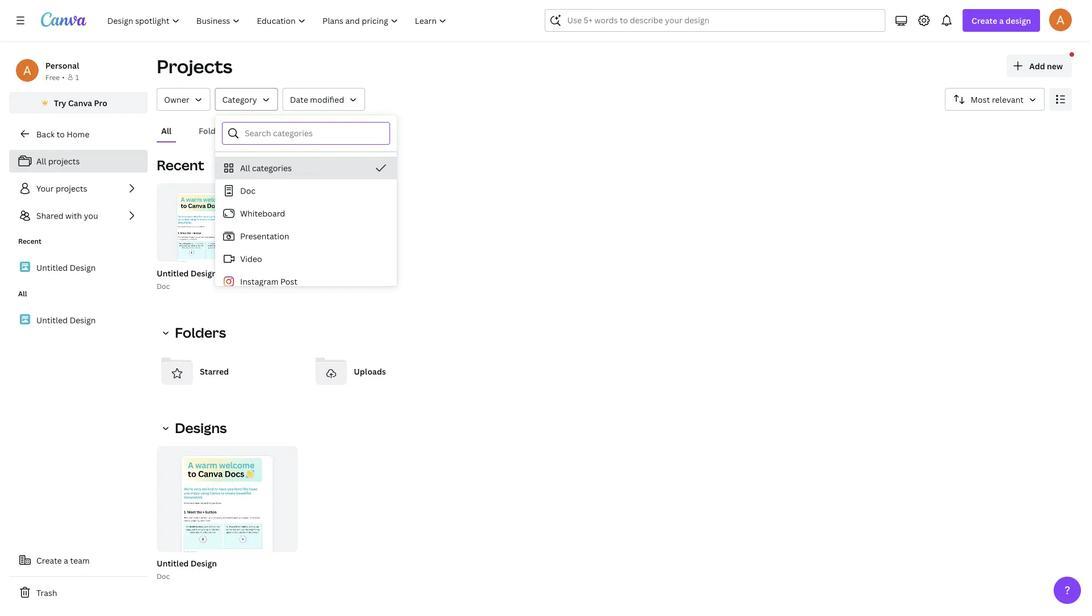 Task type: vqa. For each thing, say whether or not it's contained in the screenshot.
the left a
yes



Task type: locate. For each thing, give the bounding box(es) containing it.
all projects
[[36, 156, 80, 167]]

doc button
[[215, 179, 397, 202]]

0 vertical spatial untitled design doc
[[157, 268, 217, 291]]

create inside 'create a team' button
[[36, 555, 62, 566]]

design
[[1006, 15, 1031, 26]]

Search search field
[[567, 10, 863, 31]]

folders
[[199, 125, 228, 136], [175, 323, 226, 342]]

team
[[70, 555, 90, 566]]

create
[[972, 15, 998, 26], [36, 555, 62, 566]]

recent down all button
[[157, 156, 204, 174]]

1 untitled design from the top
[[36, 262, 96, 273]]

0 vertical spatial create
[[972, 15, 998, 26]]

starred
[[200, 366, 229, 377]]

Search categories search field
[[245, 123, 383, 144]]

back to home link
[[9, 123, 148, 145]]

0 vertical spatial untitled design
[[36, 262, 96, 273]]

1 horizontal spatial recent
[[157, 156, 204, 174]]

free
[[45, 72, 60, 82]]

owner
[[164, 94, 189, 105]]

untitled design link
[[9, 256, 148, 280], [9, 308, 148, 332]]

2 vertical spatial doc
[[157, 572, 170, 581]]

Date modified button
[[283, 88, 365, 111]]

a left "team"
[[64, 555, 68, 566]]

a inside dropdown button
[[999, 15, 1004, 26]]

0 vertical spatial a
[[999, 15, 1004, 26]]

all
[[161, 125, 172, 136], [36, 156, 46, 167], [240, 163, 250, 173], [18, 289, 27, 298]]

1 vertical spatial untitled design button
[[157, 557, 217, 571]]

back to home
[[36, 129, 89, 139]]

design
[[70, 262, 96, 273], [191, 268, 217, 279], [70, 315, 96, 326], [191, 558, 217, 569]]

video button
[[215, 248, 397, 270]]

designs button
[[157, 417, 234, 439]]

relevant
[[992, 94, 1024, 105]]

1 vertical spatial untitled design link
[[9, 308, 148, 332]]

create a team
[[36, 555, 90, 566]]

untitled design button
[[157, 266, 217, 281], [157, 557, 217, 571]]

projects right your
[[56, 183, 87, 194]]

designs
[[255, 125, 285, 136], [175, 419, 227, 437]]

create for create a team
[[36, 555, 62, 566]]

try canva pro button
[[9, 92, 148, 114]]

presentation
[[240, 231, 289, 242]]

all categories option
[[215, 157, 397, 179]]

create left "team"
[[36, 555, 62, 566]]

1 vertical spatial create
[[36, 555, 62, 566]]

all inside button
[[161, 125, 172, 136]]

list containing all projects
[[9, 150, 148, 227]]

1 vertical spatial projects
[[56, 183, 87, 194]]

a inside button
[[64, 555, 68, 566]]

1 vertical spatial doc
[[157, 281, 170, 291]]

0 vertical spatial recent
[[157, 156, 204, 174]]

0 vertical spatial designs
[[255, 125, 285, 136]]

most relevant
[[971, 94, 1024, 105]]

0 horizontal spatial recent
[[18, 237, 41, 246]]

doc option
[[215, 179, 397, 202]]

doc
[[240, 185, 256, 196], [157, 281, 170, 291], [157, 572, 170, 581]]

projects down back to home
[[48, 156, 80, 167]]

untitled design
[[36, 262, 96, 273], [36, 315, 96, 326]]

starred link
[[157, 351, 302, 392]]

create inside 'create a design' dropdown button
[[972, 15, 998, 26]]

Owner button
[[157, 88, 210, 111]]

list box
[[215, 157, 397, 543]]

designs button
[[250, 120, 290, 141]]

create left the 'design'
[[972, 15, 998, 26]]

date modified
[[290, 94, 344, 105]]

0 vertical spatial folders
[[199, 125, 228, 136]]

try canva pro
[[54, 97, 107, 108]]

Sort by button
[[945, 88, 1045, 111]]

1 horizontal spatial designs
[[255, 125, 285, 136]]

None search field
[[545, 9, 885, 32]]

list box containing all categories
[[215, 157, 397, 543]]

0 horizontal spatial create
[[36, 555, 62, 566]]

modified
[[310, 94, 344, 105]]

projects
[[48, 156, 80, 167], [56, 183, 87, 194]]

recent
[[157, 156, 204, 174], [18, 237, 41, 246]]

folders up starred
[[175, 323, 226, 342]]

0 vertical spatial doc
[[240, 185, 256, 196]]

instagram
[[240, 276, 278, 287]]

1 vertical spatial recent
[[18, 237, 41, 246]]

presentation option
[[215, 225, 397, 248]]

pro
[[94, 97, 107, 108]]

shared with you link
[[9, 204, 148, 227]]

create a design button
[[963, 9, 1040, 32]]

untitled
[[36, 262, 68, 273], [157, 268, 189, 279], [36, 315, 68, 326], [157, 558, 189, 569]]

0 horizontal spatial a
[[64, 555, 68, 566]]

a left the 'design'
[[999, 15, 1004, 26]]

projects for your projects
[[56, 183, 87, 194]]

0 horizontal spatial designs
[[175, 419, 227, 437]]

projects
[[157, 54, 233, 79]]

instagram post button
[[215, 270, 397, 293]]

0 vertical spatial untitled design button
[[157, 266, 217, 281]]

1 horizontal spatial a
[[999, 15, 1004, 26]]

untitled design doc
[[157, 268, 217, 291], [157, 558, 217, 581]]

folders down the category
[[199, 125, 228, 136]]

trash
[[36, 587, 57, 598]]

all for all categories
[[240, 163, 250, 173]]

instagram post
[[240, 276, 298, 287]]

all inside button
[[240, 163, 250, 173]]

projects for all projects
[[48, 156, 80, 167]]

0 vertical spatial untitled design link
[[9, 256, 148, 280]]

uploads link
[[311, 351, 456, 392]]

home
[[67, 129, 89, 139]]

most
[[971, 94, 990, 105]]

0 vertical spatial projects
[[48, 156, 80, 167]]

a
[[999, 15, 1004, 26], [64, 555, 68, 566]]

your
[[36, 183, 54, 194]]

back
[[36, 129, 55, 139]]

1 vertical spatial untitled design
[[36, 315, 96, 326]]

video option
[[215, 248, 397, 270]]

1 vertical spatial designs
[[175, 419, 227, 437]]

add new
[[1029, 60, 1063, 71]]

add
[[1029, 60, 1045, 71]]

shared with you
[[36, 210, 98, 221]]

2 untitled design doc from the top
[[157, 558, 217, 581]]

1 horizontal spatial create
[[972, 15, 998, 26]]

1 vertical spatial untitled design doc
[[157, 558, 217, 581]]

1 vertical spatial folders
[[175, 323, 226, 342]]

categories
[[252, 163, 292, 173]]

list
[[9, 150, 148, 227]]

1 untitled design doc from the top
[[157, 268, 217, 291]]

1 vertical spatial a
[[64, 555, 68, 566]]

a for team
[[64, 555, 68, 566]]

post
[[280, 276, 298, 287]]

recent down shared
[[18, 237, 41, 246]]



Task type: describe. For each thing, give the bounding box(es) containing it.
folders inside button
[[199, 125, 228, 136]]

folders button
[[157, 321, 233, 344]]

all categories button
[[215, 157, 397, 179]]

whiteboard
[[240, 208, 285, 219]]

2 untitled design from the top
[[36, 315, 96, 326]]

trash link
[[9, 581, 148, 604]]

new
[[1047, 60, 1063, 71]]

top level navigation element
[[100, 9, 456, 32]]

add new button
[[1007, 55, 1072, 77]]

designs inside dropdown button
[[175, 419, 227, 437]]

doc inside button
[[240, 185, 256, 196]]

uploads
[[354, 366, 386, 377]]

category
[[222, 94, 257, 105]]

canva
[[68, 97, 92, 108]]

create for create a design
[[972, 15, 998, 26]]

designs inside button
[[255, 125, 285, 136]]

2 untitled design link from the top
[[9, 308, 148, 332]]

all projects link
[[9, 150, 148, 173]]

folders inside dropdown button
[[175, 323, 226, 342]]

try
[[54, 97, 66, 108]]

create a team button
[[9, 549, 148, 572]]

you
[[84, 210, 98, 221]]

all for all button
[[161, 125, 172, 136]]

all button
[[157, 120, 176, 141]]

free •
[[45, 72, 65, 82]]

1
[[75, 72, 79, 82]]

folders button
[[194, 120, 232, 141]]

your projects
[[36, 183, 87, 194]]

•
[[62, 72, 65, 82]]

whiteboard button
[[215, 202, 397, 225]]

a for design
[[999, 15, 1004, 26]]

apple lee image
[[1049, 8, 1072, 31]]

all categories
[[240, 163, 292, 173]]

1 untitled design link from the top
[[9, 256, 148, 280]]

whiteboard option
[[215, 202, 397, 225]]

instagram post option
[[215, 270, 397, 293]]

video
[[240, 254, 262, 264]]

Category button
[[215, 88, 278, 111]]

2 untitled design button from the top
[[157, 557, 217, 571]]

your projects link
[[9, 177, 148, 200]]

with
[[65, 210, 82, 221]]

personal
[[45, 60, 79, 71]]

all for all projects
[[36, 156, 46, 167]]

date
[[290, 94, 308, 105]]

to
[[57, 129, 65, 139]]

shared
[[36, 210, 63, 221]]

presentation button
[[215, 225, 397, 248]]

create a design
[[972, 15, 1031, 26]]

1 untitled design button from the top
[[157, 266, 217, 281]]



